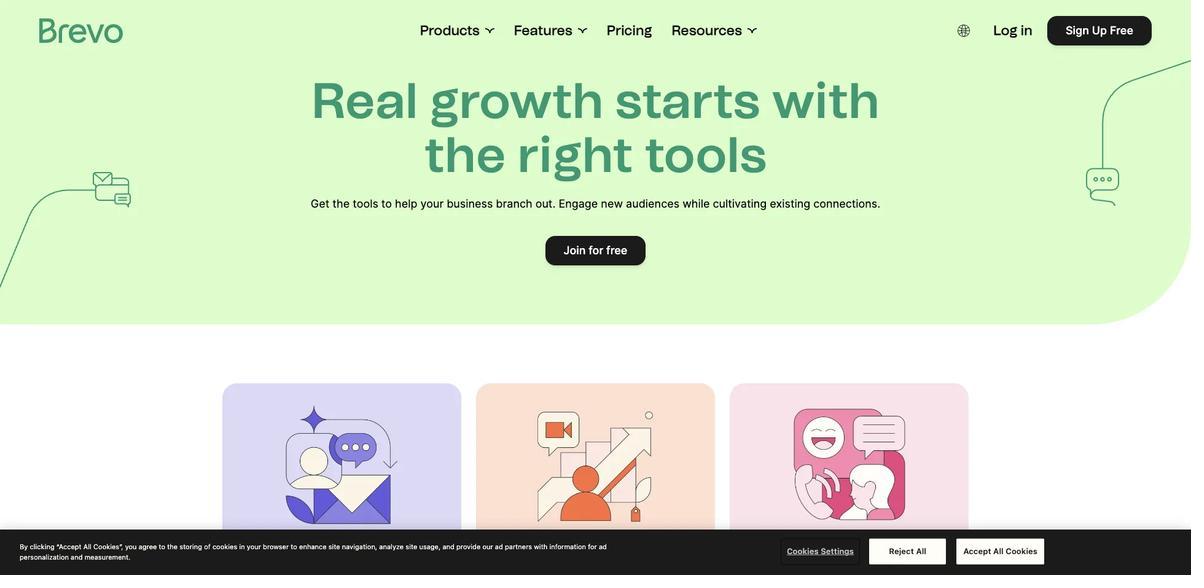 Task type: locate. For each thing, give the bounding box(es) containing it.
all right accept at bottom right
[[994, 546, 1004, 556]]

0 vertical spatial in
[[1021, 22, 1033, 39]]

0 horizontal spatial in
[[239, 543, 245, 551]]

1 site from the left
[[329, 543, 340, 551]]

right
[[518, 125, 633, 184]]

existing
[[770, 197, 811, 210]]

1 vertical spatial your
[[247, 543, 261, 551]]

for inside "by clicking "accept all cookies", you agree to the storing of cookies in your browser to enhance site navigation, analyze site usage, and provide our ad partners with information for ad personalization and measurement."
[[588, 543, 597, 551]]

0 vertical spatial with
[[773, 71, 880, 130]]

0 horizontal spatial to
[[159, 543, 165, 551]]

tools up while
[[645, 125, 767, 184]]

0 horizontal spatial your
[[247, 543, 261, 551]]

home hero image image for sales
[[535, 403, 657, 526]]

sign up free
[[1067, 24, 1134, 37]]

1 horizontal spatial your
[[421, 197, 444, 210]]

0 vertical spatial the
[[425, 125, 506, 184]]

1 horizontal spatial tools
[[645, 125, 767, 184]]

1 vertical spatial for
[[588, 543, 597, 551]]

2 platform from the left
[[554, 546, 640, 570]]

2 cookies from the left
[[1007, 546, 1038, 556]]

1 platform from the left
[[346, 546, 431, 570]]

2 horizontal spatial all
[[994, 546, 1004, 556]]

0 vertical spatial for
[[589, 244, 604, 257]]

0 horizontal spatial and
[[71, 553, 83, 561]]

0 horizontal spatial ad
[[495, 543, 503, 551]]

information
[[550, 543, 586, 551]]

tools left "help"
[[353, 197, 379, 210]]

0 horizontal spatial home hero image image
[[280, 403, 403, 526]]

for right information
[[588, 543, 597, 551]]

engage
[[559, 197, 598, 210]]

0 vertical spatial tools
[[645, 125, 767, 184]]

the right get
[[333, 197, 350, 210]]

reject all button
[[870, 539, 947, 565]]

1 horizontal spatial home hero image image
[[535, 403, 657, 526]]

2 horizontal spatial home hero image image
[[789, 403, 912, 526]]

site left "usage,"
[[406, 543, 418, 551]]

site
[[329, 543, 340, 551], [406, 543, 418, 551]]

1 horizontal spatial the
[[333, 197, 350, 210]]

all inside button
[[917, 546, 927, 556]]

ad right information
[[599, 543, 607, 551]]

marketing
[[242, 546, 341, 570]]

partners
[[505, 543, 532, 551]]

log in
[[994, 22, 1033, 39]]

0 horizontal spatial with
[[534, 543, 548, 551]]

free
[[607, 244, 628, 257]]

in inside "by clicking "accept all cookies", you agree to the storing of cookies in your browser to enhance site navigation, analyze site usage, and provide our ad partners with information for ad personalization and measurement."
[[239, 543, 245, 551]]

usage,
[[419, 543, 441, 551]]

all
[[83, 543, 92, 551], [917, 546, 927, 556], [994, 546, 1004, 556]]

in
[[1021, 22, 1033, 39], [239, 543, 245, 551]]

home hero image image
[[280, 403, 403, 526], [535, 403, 657, 526], [789, 403, 912, 526]]

you
[[125, 543, 137, 551]]

site right enhance
[[329, 543, 340, 551]]

1 vertical spatial and
[[71, 553, 83, 561]]

ad right our
[[495, 543, 503, 551]]

marketing platform link
[[222, 384, 462, 575]]

0 horizontal spatial the
[[167, 543, 178, 551]]

and down "accept on the bottom
[[71, 553, 83, 561]]

1 horizontal spatial cookies
[[1007, 546, 1038, 556]]

1 horizontal spatial all
[[917, 546, 927, 556]]

1 horizontal spatial ad
[[599, 543, 607, 551]]

enhance
[[299, 543, 327, 551]]

by clicking "accept all cookies", you agree to the storing of cookies in your browser to enhance site navigation, analyze site usage, and provide our ad partners with information for ad personalization and measurement.
[[20, 543, 607, 561]]

2 site from the left
[[406, 543, 418, 551]]

settings
[[821, 546, 855, 556]]

to right browser
[[291, 543, 297, 551]]

1 horizontal spatial with
[[773, 71, 880, 130]]

0 vertical spatial your
[[421, 197, 444, 210]]

0 horizontal spatial platform
[[346, 546, 431, 570]]

real growth starts with the right tools
[[312, 71, 880, 184]]

pricing link
[[607, 22, 653, 39]]

all inside button
[[994, 546, 1004, 556]]

to
[[382, 197, 392, 210], [159, 543, 165, 551], [291, 543, 297, 551]]

1 vertical spatial the
[[333, 197, 350, 210]]

marketing platform
[[242, 546, 431, 570]]

home hero image image inside marketing platform link
[[280, 403, 403, 526]]

business
[[447, 197, 493, 210]]

your
[[421, 197, 444, 210], [247, 543, 261, 551]]

new
[[601, 197, 623, 210]]

1 horizontal spatial platform
[[554, 546, 640, 570]]

cookies settings
[[787, 546, 855, 556]]

agree
[[139, 543, 157, 551]]

cookies right accept at bottom right
[[1007, 546, 1038, 556]]

cookies
[[787, 546, 819, 556], [1007, 546, 1038, 556]]

resources
[[672, 22, 743, 39]]

cultivating
[[713, 197, 767, 210]]

with inside the real growth starts with the right tools
[[773, 71, 880, 130]]

join for free button
[[546, 236, 646, 266]]

sign up free button
[[1048, 16, 1153, 45]]

join for free
[[564, 244, 628, 257]]

2 vertical spatial the
[[167, 543, 178, 551]]

0 horizontal spatial tools
[[353, 197, 379, 210]]

the
[[425, 125, 506, 184], [333, 197, 350, 210], [167, 543, 178, 551]]

0 horizontal spatial cookies
[[787, 546, 819, 556]]

1 vertical spatial in
[[239, 543, 245, 551]]

the up business
[[425, 125, 506, 184]]

in right cookies
[[239, 543, 245, 551]]

3 home hero image image from the left
[[789, 403, 912, 526]]

for
[[589, 244, 604, 257], [588, 543, 597, 551]]

1 home hero image image from the left
[[280, 403, 403, 526]]

1 horizontal spatial to
[[291, 543, 297, 551]]

and right "usage,"
[[443, 543, 455, 551]]

to left "help"
[[382, 197, 392, 210]]

your right "help"
[[421, 197, 444, 210]]

all right "accept on the bottom
[[83, 543, 92, 551]]

analyze
[[379, 543, 404, 551]]

features link
[[514, 22, 588, 39]]

1 cookies from the left
[[787, 546, 819, 556]]

ad
[[495, 543, 503, 551], [599, 543, 607, 551]]

2 ad from the left
[[599, 543, 607, 551]]

in right log
[[1021, 22, 1033, 39]]

cookies settings button
[[783, 540, 859, 564]]

0 horizontal spatial site
[[329, 543, 340, 551]]

"accept
[[56, 543, 82, 551]]

with
[[773, 71, 880, 130], [534, 543, 548, 551]]

cookies left settings
[[787, 546, 819, 556]]

and
[[443, 543, 455, 551], [71, 553, 83, 561]]

1 horizontal spatial site
[[406, 543, 418, 551]]

tools
[[645, 125, 767, 184], [353, 197, 379, 210]]

platform
[[346, 546, 431, 570], [554, 546, 640, 570]]

to right agree
[[159, 543, 165, 551]]

1 horizontal spatial and
[[443, 543, 455, 551]]

for left free
[[589, 244, 604, 257]]

0 horizontal spatial all
[[83, 543, 92, 551]]

2 horizontal spatial the
[[425, 125, 506, 184]]

join
[[564, 244, 586, 257]]

1 vertical spatial with
[[534, 543, 548, 551]]

real
[[312, 71, 418, 130]]

the left storing
[[167, 543, 178, 551]]

all right reject
[[917, 546, 927, 556]]

browser
[[263, 543, 289, 551]]

sales platform link
[[476, 384, 716, 575]]

2 home hero image image from the left
[[535, 403, 657, 526]]

home hero image image inside sales platform link
[[535, 403, 657, 526]]

your left browser
[[247, 543, 261, 551]]



Task type: describe. For each thing, give the bounding box(es) containing it.
while
[[683, 197, 710, 210]]

all for accept all cookies
[[994, 546, 1004, 556]]

cookies",
[[93, 543, 123, 551]]

products
[[420, 22, 480, 39]]

log
[[994, 22, 1018, 39]]

platform for marketing platform
[[346, 546, 431, 570]]

free
[[1111, 24, 1134, 37]]

the inside "by clicking "accept all cookies", you agree to the storing of cookies in your browser to enhance site navigation, analyze site usage, and provide our ad partners with information for ad personalization and measurement."
[[167, 543, 178, 551]]

features
[[514, 22, 573, 39]]

reject
[[890, 546, 915, 556]]

accept all cookies
[[964, 546, 1038, 556]]

audiences
[[626, 197, 680, 210]]

accept
[[964, 546, 992, 556]]

growth
[[430, 71, 604, 130]]

measurement.
[[85, 553, 131, 561]]

get the tools to help your business branch out. engage new audiences while cultivating existing connections.
[[311, 197, 881, 210]]

products link
[[420, 22, 495, 39]]

sign
[[1067, 24, 1090, 37]]

sales platform
[[496, 546, 640, 570]]

button image
[[959, 25, 971, 37]]

accept all cookies button
[[957, 539, 1045, 565]]

clicking
[[30, 543, 54, 551]]

out.
[[536, 197, 556, 210]]

0 vertical spatial and
[[443, 543, 455, 551]]

conversations
[[750, 546, 892, 570]]

for inside 'button'
[[589, 244, 604, 257]]

branch
[[496, 197, 533, 210]]

resources link
[[672, 22, 757, 39]]

provide
[[457, 543, 481, 551]]

brevo image
[[39, 18, 123, 43]]

storing
[[180, 543, 202, 551]]

1 horizontal spatial in
[[1021, 22, 1033, 39]]

2 horizontal spatial to
[[382, 197, 392, 210]]

navigation,
[[342, 543, 378, 551]]

up
[[1093, 24, 1108, 37]]

of
[[204, 543, 211, 551]]

cookies
[[213, 543, 237, 551]]

starts
[[616, 71, 761, 130]]

platform for sales platform
[[554, 546, 640, 570]]

our
[[483, 543, 493, 551]]

log in link
[[994, 22, 1033, 39]]

home hero image image inside conversations link
[[789, 403, 912, 526]]

home hero image image for marketing
[[280, 403, 403, 526]]

sales
[[496, 546, 550, 570]]

1 vertical spatial tools
[[353, 197, 379, 210]]

personalization
[[20, 553, 69, 561]]

get
[[311, 197, 330, 210]]

conversations link
[[730, 384, 970, 575]]

with inside "by clicking "accept all cookies", you agree to the storing of cookies in your browser to enhance site navigation, analyze site usage, and provide our ad partners with information for ad personalization and measurement."
[[534, 543, 548, 551]]

reject all
[[890, 546, 927, 556]]

help
[[395, 197, 418, 210]]

the inside the real growth starts with the right tools
[[425, 125, 506, 184]]

your inside "by clicking "accept all cookies", you agree to the storing of cookies in your browser to enhance site navigation, analyze site usage, and provide our ad partners with information for ad personalization and measurement."
[[247, 543, 261, 551]]

tools inside the real growth starts with the right tools
[[645, 125, 767, 184]]

1 ad from the left
[[495, 543, 503, 551]]

cookies inside button
[[1007, 546, 1038, 556]]

all inside "by clicking "accept all cookies", you agree to the storing of cookies in your browser to enhance site navigation, analyze site usage, and provide our ad partners with information for ad personalization and measurement."
[[83, 543, 92, 551]]

join for free link
[[546, 236, 646, 266]]

connections.
[[814, 197, 881, 210]]

cookies inside "button"
[[787, 546, 819, 556]]

pricing
[[607, 22, 653, 39]]

all for reject all
[[917, 546, 927, 556]]

by
[[20, 543, 28, 551]]



Task type: vqa. For each thing, say whether or not it's contained in the screenshot.
another
no



